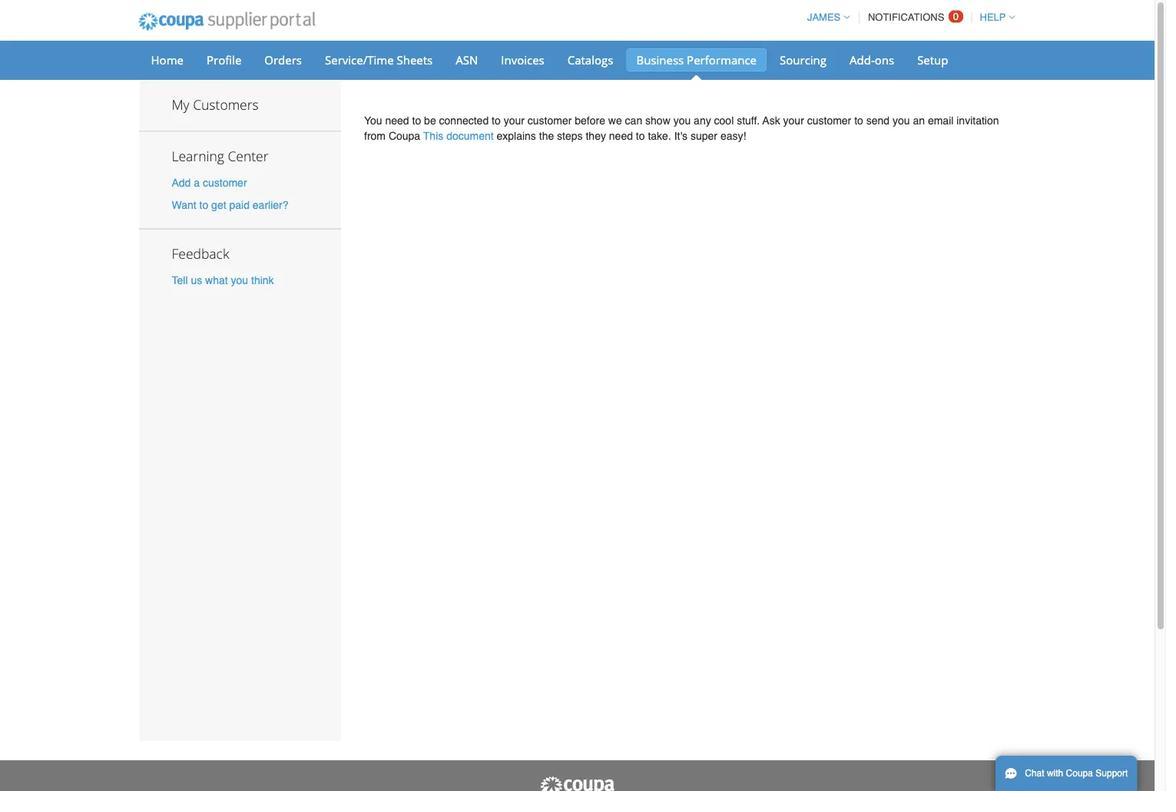 Task type: describe. For each thing, give the bounding box(es) containing it.
can
[[625, 114, 642, 127]]

a
[[194, 176, 200, 188]]

navigation containing notifications 0
[[801, 2, 1015, 32]]

add a customer link
[[172, 176, 247, 188]]

it's
[[674, 130, 688, 142]]

1 vertical spatial need
[[609, 130, 633, 142]]

invitation
[[957, 114, 999, 127]]

1 your from the left
[[504, 114, 525, 127]]

connected
[[439, 114, 489, 127]]

ons
[[875, 52, 894, 68]]

chat with coupa support
[[1025, 768, 1128, 779]]

send
[[866, 114, 890, 127]]

add a customer
[[172, 176, 247, 188]]

sheets
[[397, 52, 433, 68]]

add-ons link
[[840, 48, 904, 71]]

home link
[[141, 48, 194, 71]]

service/time sheets link
[[315, 48, 443, 71]]

want to get paid earlier? link
[[172, 199, 289, 211]]

coupa inside you need to be connected to your customer before we can show you any cool stuff.  ask your customer to send you an email invitation from coupa
[[389, 130, 420, 142]]

tell us what you think
[[172, 274, 274, 286]]

show
[[645, 114, 671, 127]]

to up explains
[[492, 114, 501, 127]]

ask
[[763, 114, 780, 127]]

need inside you need to be connected to your customer before we can show you any cool stuff.  ask your customer to send you an email invitation from coupa
[[385, 114, 409, 127]]

setup
[[917, 52, 948, 68]]

service/time
[[325, 52, 394, 68]]

catalogs
[[568, 52, 613, 68]]

profile
[[207, 52, 241, 68]]

home
[[151, 52, 184, 68]]

tell
[[172, 274, 188, 286]]

catalogs link
[[558, 48, 623, 71]]

service/time sheets
[[325, 52, 433, 68]]

easy!
[[721, 130, 746, 142]]

center
[[228, 147, 269, 165]]

steps
[[557, 130, 583, 142]]

sourcing
[[780, 52, 827, 68]]

help link
[[973, 12, 1015, 23]]

support
[[1096, 768, 1128, 779]]

the
[[539, 130, 554, 142]]

notifications
[[868, 12, 945, 23]]

paid
[[229, 199, 250, 211]]

orders link
[[255, 48, 312, 71]]

coupa inside button
[[1066, 768, 1093, 779]]

tell us what you think button
[[172, 272, 274, 288]]

email
[[928, 114, 954, 127]]

invoices link
[[491, 48, 555, 71]]

help
[[980, 12, 1006, 23]]

add-
[[850, 52, 875, 68]]

customers
[[193, 96, 259, 114]]

explains
[[497, 130, 536, 142]]

2 horizontal spatial customer
[[807, 114, 852, 127]]

chat with coupa support button
[[996, 756, 1137, 791]]

my
[[172, 96, 189, 114]]

1 horizontal spatial you
[[674, 114, 691, 127]]

business
[[636, 52, 684, 68]]

asn link
[[446, 48, 488, 71]]

document
[[446, 130, 494, 142]]

be
[[424, 114, 436, 127]]

we
[[608, 114, 622, 127]]



Task type: locate. For each thing, give the bounding box(es) containing it.
stuff.
[[737, 114, 760, 127]]

need down we
[[609, 130, 633, 142]]

0
[[953, 11, 959, 22]]

to down 'can' in the top right of the page
[[636, 130, 645, 142]]

0 vertical spatial coupa supplier portal image
[[128, 2, 326, 41]]

0 vertical spatial need
[[385, 114, 409, 127]]

asn
[[456, 52, 478, 68]]

0 horizontal spatial you
[[231, 274, 248, 286]]

us
[[191, 274, 202, 286]]

invoices
[[501, 52, 545, 68]]

1 horizontal spatial customer
[[528, 114, 572, 127]]

coupa right with
[[1066, 768, 1093, 779]]

setup link
[[907, 48, 958, 71]]

need right you
[[385, 114, 409, 127]]

from
[[364, 130, 386, 142]]

profile link
[[197, 48, 251, 71]]

you need to be connected to your customer before we can show you any cool stuff.  ask your customer to send you an email invitation from coupa
[[364, 114, 999, 142]]

you left think
[[231, 274, 248, 286]]

an
[[913, 114, 925, 127]]

james link
[[801, 12, 850, 23]]

want to get paid earlier?
[[172, 199, 289, 211]]

customer left the send
[[807, 114, 852, 127]]

coupa supplier portal image
[[128, 2, 326, 41], [539, 776, 616, 791]]

think
[[251, 274, 274, 286]]

0 horizontal spatial coupa supplier portal image
[[128, 2, 326, 41]]

2 your from the left
[[783, 114, 804, 127]]

to left the send
[[855, 114, 863, 127]]

1 horizontal spatial coupa
[[1066, 768, 1093, 779]]

chat
[[1025, 768, 1045, 779]]

this
[[423, 130, 444, 142]]

to left be
[[412, 114, 421, 127]]

your right ask on the right top of page
[[783, 114, 804, 127]]

take.
[[648, 130, 671, 142]]

feedback
[[172, 244, 229, 263]]

you
[[364, 114, 382, 127]]

0 horizontal spatial your
[[504, 114, 525, 127]]

any
[[694, 114, 711, 127]]

this document explains the steps they need to take. it's super easy!
[[423, 130, 746, 142]]

performance
[[687, 52, 757, 68]]

notifications 0
[[868, 11, 959, 23]]

1 vertical spatial coupa
[[1066, 768, 1093, 779]]

want
[[172, 199, 196, 211]]

add
[[172, 176, 191, 188]]

learning
[[172, 147, 224, 165]]

earlier?
[[253, 199, 289, 211]]

add-ons
[[850, 52, 894, 68]]

to left get
[[199, 199, 208, 211]]

learning center
[[172, 147, 269, 165]]

you inside button
[[231, 274, 248, 286]]

to
[[412, 114, 421, 127], [492, 114, 501, 127], [855, 114, 863, 127], [636, 130, 645, 142], [199, 199, 208, 211]]

need
[[385, 114, 409, 127], [609, 130, 633, 142]]

james
[[807, 12, 841, 23]]

business performance
[[636, 52, 757, 68]]

cool
[[714, 114, 734, 127]]

you left an
[[893, 114, 910, 127]]

2 horizontal spatial you
[[893, 114, 910, 127]]

1 horizontal spatial your
[[783, 114, 804, 127]]

0 horizontal spatial coupa
[[389, 130, 420, 142]]

before
[[575, 114, 605, 127]]

customer up the the at the left of page
[[528, 114, 572, 127]]

1 horizontal spatial need
[[609, 130, 633, 142]]

coupa
[[389, 130, 420, 142], [1066, 768, 1093, 779]]

business performance link
[[627, 48, 767, 71]]

you up it's
[[674, 114, 691, 127]]

sourcing link
[[770, 48, 837, 71]]

customer up want to get paid earlier?
[[203, 176, 247, 188]]

what
[[205, 274, 228, 286]]

you
[[674, 114, 691, 127], [893, 114, 910, 127], [231, 274, 248, 286]]

1 horizontal spatial coupa supplier portal image
[[539, 776, 616, 791]]

0 horizontal spatial need
[[385, 114, 409, 127]]

0 horizontal spatial customer
[[203, 176, 247, 188]]

1 vertical spatial coupa supplier portal image
[[539, 776, 616, 791]]

this document link
[[423, 130, 494, 142]]

customer
[[528, 114, 572, 127], [807, 114, 852, 127], [203, 176, 247, 188]]

super
[[691, 130, 718, 142]]

get
[[211, 199, 226, 211]]

0 vertical spatial coupa
[[389, 130, 420, 142]]

coupa left this
[[389, 130, 420, 142]]

my customers
[[172, 96, 259, 114]]

with
[[1047, 768, 1064, 779]]

navigation
[[801, 2, 1015, 32]]

they
[[586, 130, 606, 142]]

your up explains
[[504, 114, 525, 127]]

your
[[504, 114, 525, 127], [783, 114, 804, 127]]

orders
[[265, 52, 302, 68]]



Task type: vqa. For each thing, say whether or not it's contained in the screenshot.
GIULIA MASI image in the top left of the page
no



